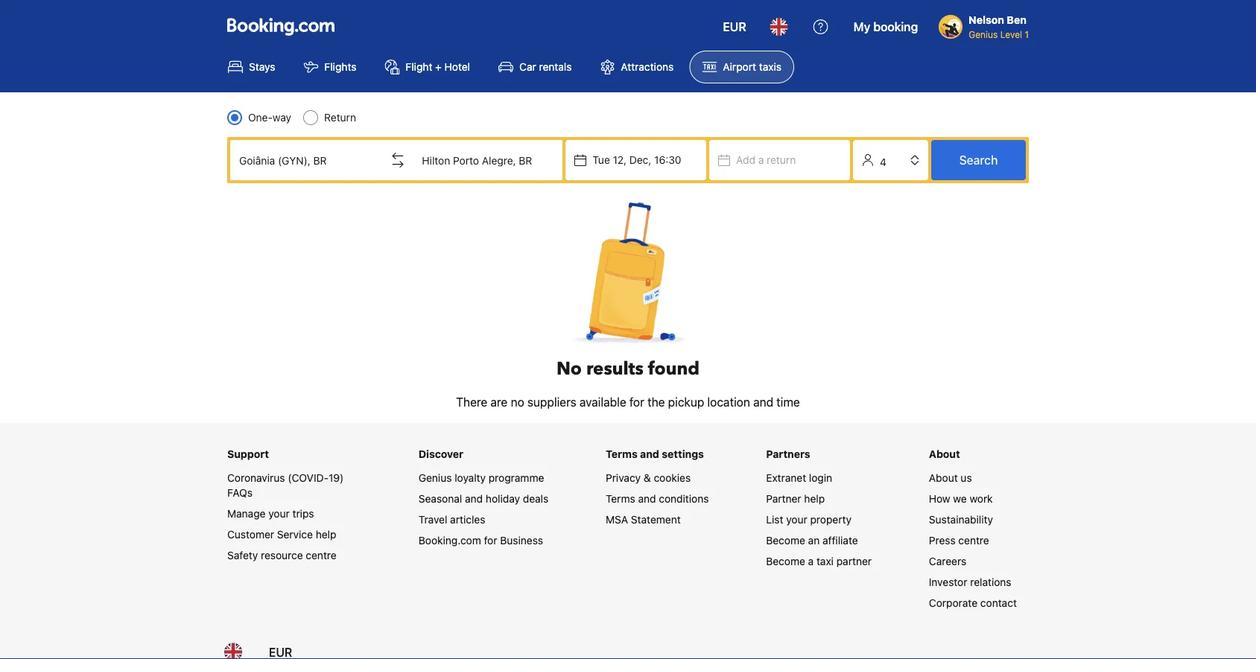 Task type: vqa. For each thing, say whether or not it's contained in the screenshot.
conditions on the right bottom of the page
yes



Task type: describe. For each thing, give the bounding box(es) containing it.
tue
[[592, 154, 610, 166]]

0 vertical spatial centre
[[958, 534, 989, 547]]

contact
[[980, 597, 1017, 609]]

+
[[435, 61, 442, 73]]

property
[[810, 513, 852, 526]]

0 horizontal spatial for
[[484, 534, 497, 547]]

Pick-up location field
[[230, 142, 380, 178]]

safety
[[227, 549, 258, 561]]

1 horizontal spatial help
[[804, 493, 825, 505]]

one-way
[[248, 111, 291, 124]]

privacy & cookies link
[[606, 472, 691, 484]]

loyalty
[[455, 472, 486, 484]]

your for manage
[[268, 507, 290, 520]]

flight + hotel
[[406, 61, 470, 73]]

extranet
[[766, 472, 806, 484]]

there
[[456, 395, 487, 409]]

search button
[[931, 140, 1026, 180]]

nelson
[[969, 14, 1004, 26]]

partner help link
[[766, 493, 825, 505]]

manage your trips
[[227, 507, 314, 520]]

&
[[644, 472, 651, 484]]

partner
[[766, 493, 801, 505]]

car
[[519, 61, 536, 73]]

sustainability link
[[929, 513, 993, 526]]

tue 12, dec, 16:30
[[592, 154, 681, 166]]

about for about us
[[929, 472, 958, 484]]

Pick-up location text field
[[230, 142, 380, 178]]

genius loyalty programme link
[[419, 472, 544, 484]]

no
[[556, 357, 582, 382]]

tue 12, dec, 16:30 button
[[566, 140, 706, 180]]

12,
[[613, 154, 627, 166]]

airport taxis
[[723, 61, 782, 73]]

how we work
[[929, 493, 993, 505]]

careers link
[[929, 555, 966, 567]]

your account menu nelson ben genius level 1 element
[[939, 7, 1035, 41]]

your for list
[[786, 513, 807, 526]]

become a taxi partner
[[766, 555, 872, 567]]

rentals
[[539, 61, 572, 73]]

airport
[[723, 61, 756, 73]]

flight
[[406, 61, 432, 73]]

coronavirus (covid-19) faqs link
[[227, 472, 344, 499]]

flight + hotel link
[[372, 51, 483, 83]]

terms and settings
[[606, 448, 704, 460]]

msa
[[606, 513, 628, 526]]

how we work link
[[929, 493, 993, 505]]

flights
[[324, 61, 356, 73]]

return
[[767, 154, 796, 166]]

level
[[1000, 29, 1022, 39]]

cookies
[[654, 472, 691, 484]]

and left "time"
[[753, 395, 773, 409]]

settings
[[662, 448, 704, 460]]

available
[[580, 395, 626, 409]]

customer service help link
[[227, 528, 336, 541]]

customer
[[227, 528, 274, 541]]

(covid-
[[288, 472, 329, 484]]

us
[[961, 472, 972, 484]]

add a return
[[736, 154, 796, 166]]

16:30
[[654, 154, 681, 166]]

sustainability
[[929, 513, 993, 526]]

deals
[[523, 493, 549, 505]]

Drop-off location text field
[[413, 142, 563, 178]]

an
[[808, 534, 820, 547]]

terms and conditions link
[[606, 493, 709, 505]]

0 horizontal spatial centre
[[306, 549, 337, 561]]

become for become a taxi partner
[[766, 555, 805, 567]]

genius loyalty programme
[[419, 472, 544, 484]]

how
[[929, 493, 950, 505]]

no
[[511, 395, 524, 409]]

0 horizontal spatial help
[[316, 528, 336, 541]]

privacy
[[606, 472, 641, 484]]

about us link
[[929, 472, 972, 484]]

msa statement
[[606, 513, 681, 526]]

terms for terms and conditions
[[606, 493, 635, 505]]

statement
[[631, 513, 681, 526]]

no results found image
[[562, 195, 694, 354]]

about us
[[929, 472, 972, 484]]

trips
[[292, 507, 314, 520]]

resource
[[261, 549, 303, 561]]

service
[[277, 528, 313, 541]]

work
[[970, 493, 993, 505]]

genius inside nelson ben genius level 1
[[969, 29, 998, 39]]

19)
[[329, 472, 344, 484]]

results
[[586, 357, 644, 382]]

about for about
[[929, 448, 960, 460]]

nelson ben genius level 1
[[969, 14, 1029, 39]]

add
[[736, 154, 755, 166]]

there are no suppliers available for the pickup location and time
[[456, 395, 800, 409]]

support
[[227, 448, 269, 460]]

become a taxi partner link
[[766, 555, 872, 567]]



Task type: locate. For each thing, give the bounding box(es) containing it.
eur button
[[714, 9, 755, 45]]

found
[[648, 357, 700, 382]]

car rentals link
[[486, 51, 584, 83]]

one-
[[248, 111, 273, 124]]

booking.com image
[[227, 18, 335, 36]]

about up how
[[929, 472, 958, 484]]

become down become an affiliate link
[[766, 555, 805, 567]]

manage your trips link
[[227, 507, 314, 520]]

manage
[[227, 507, 266, 520]]

hotel
[[445, 61, 470, 73]]

become an affiliate
[[766, 534, 858, 547]]

2 about from the top
[[929, 472, 958, 484]]

conditions
[[659, 493, 709, 505]]

a left taxi
[[808, 555, 814, 567]]

centre down service
[[306, 549, 337, 561]]

taxi
[[817, 555, 834, 567]]

and down the &
[[638, 493, 656, 505]]

ben
[[1007, 14, 1027, 26]]

corporate
[[929, 597, 978, 609]]

your up customer service help
[[268, 507, 290, 520]]

become for become an affiliate
[[766, 534, 805, 547]]

travel articles link
[[419, 513, 485, 526]]

investor
[[929, 576, 967, 588]]

0 vertical spatial for
[[629, 395, 644, 409]]

terms for terms and settings
[[606, 448, 638, 460]]

for
[[629, 395, 644, 409], [484, 534, 497, 547]]

genius up seasonal
[[419, 472, 452, 484]]

stays link
[[215, 51, 288, 83]]

0 vertical spatial a
[[758, 154, 764, 166]]

travel articles
[[419, 513, 485, 526]]

and down loyalty
[[465, 493, 483, 505]]

dec,
[[629, 154, 651, 166]]

are
[[491, 395, 508, 409]]

help right service
[[316, 528, 336, 541]]

for left the
[[629, 395, 644, 409]]

1 horizontal spatial your
[[786, 513, 807, 526]]

stays
[[249, 61, 275, 73]]

booking.com for business
[[419, 534, 543, 547]]

0 horizontal spatial genius
[[419, 472, 452, 484]]

1 horizontal spatial centre
[[958, 534, 989, 547]]

relations
[[970, 576, 1011, 588]]

1 vertical spatial a
[[808, 555, 814, 567]]

safety resource centre link
[[227, 549, 337, 561]]

0 vertical spatial about
[[929, 448, 960, 460]]

a
[[758, 154, 764, 166], [808, 555, 814, 567]]

partner
[[837, 555, 872, 567]]

safety resource centre
[[227, 549, 337, 561]]

1
[[1025, 29, 1029, 39]]

1 vertical spatial help
[[316, 528, 336, 541]]

0 horizontal spatial your
[[268, 507, 290, 520]]

booking.com
[[419, 534, 481, 547]]

1 horizontal spatial a
[[808, 555, 814, 567]]

location
[[707, 395, 750, 409]]

0 vertical spatial help
[[804, 493, 825, 505]]

Drop-off location field
[[413, 142, 563, 178]]

a for add
[[758, 154, 764, 166]]

your down partner help 'link'
[[786, 513, 807, 526]]

way
[[273, 111, 291, 124]]

a for become
[[808, 555, 814, 567]]

time
[[777, 395, 800, 409]]

list your property
[[766, 513, 852, 526]]

extranet login
[[766, 472, 832, 484]]

search
[[959, 153, 998, 167]]

discover
[[419, 448, 463, 460]]

return
[[324, 111, 356, 124]]

and up privacy & cookies link
[[640, 448, 659, 460]]

1 vertical spatial for
[[484, 534, 497, 547]]

flights link
[[291, 51, 369, 83]]

terms down privacy
[[606, 493, 635, 505]]

partner help
[[766, 493, 825, 505]]

a inside add a return button
[[758, 154, 764, 166]]

corporate contact
[[929, 597, 1017, 609]]

genius down nelson
[[969, 29, 998, 39]]

2 terms from the top
[[606, 493, 635, 505]]

0 horizontal spatial a
[[758, 154, 764, 166]]

become down list
[[766, 534, 805, 547]]

and for terms and settings
[[640, 448, 659, 460]]

0 vertical spatial genius
[[969, 29, 998, 39]]

my booking link
[[845, 9, 927, 45]]

programme
[[489, 472, 544, 484]]

about
[[929, 448, 960, 460], [929, 472, 958, 484]]

1 vertical spatial genius
[[419, 472, 452, 484]]

1 horizontal spatial genius
[[969, 29, 998, 39]]

faqs
[[227, 487, 253, 499]]

1 become from the top
[[766, 534, 805, 547]]

holiday
[[486, 493, 520, 505]]

business
[[500, 534, 543, 547]]

a right add
[[758, 154, 764, 166]]

booking
[[873, 20, 918, 34]]

help up list your property link
[[804, 493, 825, 505]]

press
[[929, 534, 956, 547]]

the
[[648, 395, 665, 409]]

1 vertical spatial become
[[766, 555, 805, 567]]

terms
[[606, 448, 638, 460], [606, 493, 635, 505]]

0 vertical spatial terms
[[606, 448, 638, 460]]

press centre
[[929, 534, 989, 547]]

investor relations link
[[929, 576, 1011, 588]]

about up the about us
[[929, 448, 960, 460]]

coronavirus
[[227, 472, 285, 484]]

privacy & cookies
[[606, 472, 691, 484]]

for left the "business"
[[484, 534, 497, 547]]

1 vertical spatial centre
[[306, 549, 337, 561]]

travel
[[419, 513, 447, 526]]

we
[[953, 493, 967, 505]]

add a return button
[[709, 140, 850, 180]]

1 vertical spatial about
[[929, 472, 958, 484]]

terms and conditions
[[606, 493, 709, 505]]

customer service help
[[227, 528, 336, 541]]

press centre link
[[929, 534, 989, 547]]

my booking
[[854, 20, 918, 34]]

1 about from the top
[[929, 448, 960, 460]]

msa statement link
[[606, 513, 681, 526]]

partners
[[766, 448, 810, 460]]

0 vertical spatial become
[[766, 534, 805, 547]]

coronavirus (covid-19) faqs
[[227, 472, 344, 499]]

terms up privacy
[[606, 448, 638, 460]]

1 terms from the top
[[606, 448, 638, 460]]

2 become from the top
[[766, 555, 805, 567]]

1 horizontal spatial for
[[629, 395, 644, 409]]

seasonal
[[419, 493, 462, 505]]

taxis
[[759, 61, 782, 73]]

1 vertical spatial terms
[[606, 493, 635, 505]]

and for seasonal and holiday deals
[[465, 493, 483, 505]]

affiliate
[[823, 534, 858, 547]]

suppliers
[[527, 395, 577, 409]]

genius
[[969, 29, 998, 39], [419, 472, 452, 484]]

pickup
[[668, 395, 704, 409]]

centre down sustainability
[[958, 534, 989, 547]]

login
[[809, 472, 832, 484]]

and for terms and conditions
[[638, 493, 656, 505]]

become an affiliate link
[[766, 534, 858, 547]]



